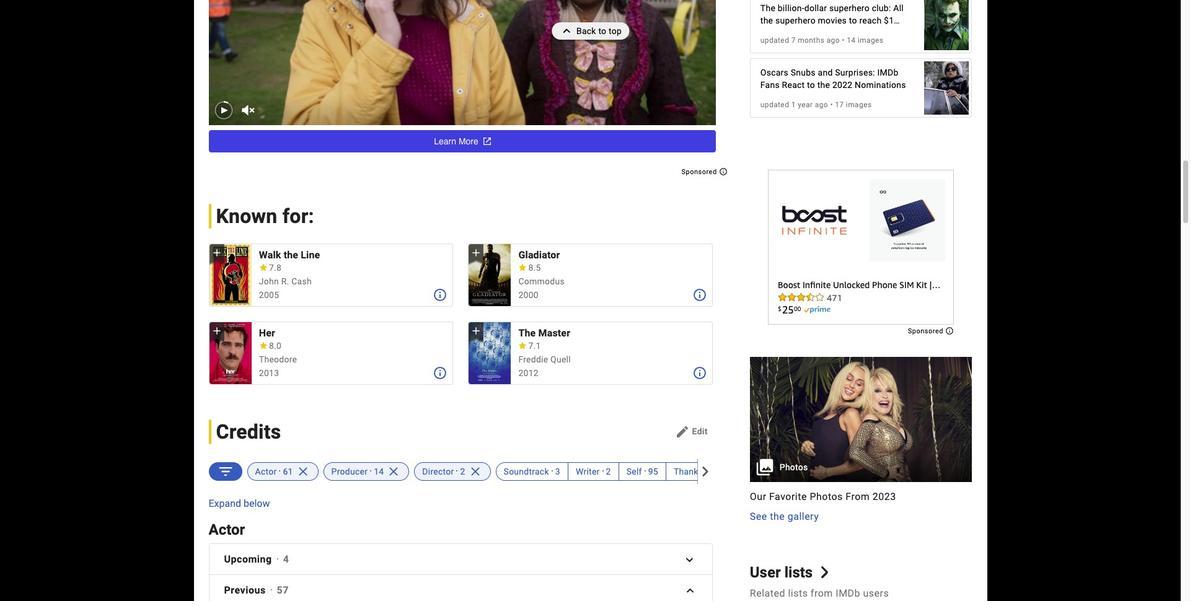 Task type: locate. For each thing, give the bounding box(es) containing it.
photos up favorite
[[780, 462, 808, 472]]

photos link
[[750, 357, 972, 482]]

lists left chevron right inline icon
[[785, 564, 813, 581]]

more image
[[433, 366, 448, 381], [692, 366, 707, 381]]

star inline image left 7.8
[[259, 264, 268, 271]]

actor down expand
[[209, 521, 245, 538]]

the left line
[[284, 249, 298, 261]]

1 vertical spatial imdb
[[836, 588, 860, 600]]

•
[[842, 36, 845, 45], [830, 100, 833, 109]]

1 horizontal spatial clear image
[[384, 463, 401, 480]]

1
[[791, 100, 796, 109]]

chevron right image for 57
[[683, 583, 697, 598]]

0 horizontal spatial imdb
[[836, 588, 860, 600]]

add image for gladiator
[[470, 246, 482, 259]]

14 right producer
[[374, 467, 384, 476]]

0 horizontal spatial sponsored
[[682, 168, 719, 176]]

• down movies
[[842, 36, 845, 45]]

to inside oscars snubs and surprises: imdb fans react to the 2022 nominations
[[807, 80, 815, 90]]

below
[[244, 498, 270, 509]]

imdb up 'nominations'
[[877, 68, 899, 77]]

2 clear image from the left
[[384, 463, 401, 480]]

the for the master
[[519, 327, 536, 339]]

the inside walk the line button
[[284, 249, 298, 261]]

1 horizontal spatial sponsored
[[908, 327, 945, 335]]

updated left 1
[[760, 100, 789, 109]]

soundtrack
[[504, 467, 549, 476]]

0 horizontal spatial the
[[519, 327, 536, 339]]

the
[[760, 15, 773, 25], [817, 80, 830, 90], [284, 249, 298, 261], [770, 511, 785, 522]]

updated left 7
[[760, 36, 789, 45]]

1 vertical spatial •
[[830, 100, 833, 109]]

actor for actor
[[209, 521, 245, 538]]

2 more image from the left
[[692, 366, 707, 381]]

photos inside group
[[780, 462, 808, 472]]

2000
[[519, 290, 539, 300]]

0 horizontal spatial clear image
[[293, 463, 310, 480]]

1 vertical spatial actor
[[209, 521, 245, 538]]

0 vertical spatial chevron right image
[[682, 552, 697, 567]]

ago
[[827, 36, 840, 45], [815, 100, 828, 109]]

star inline image
[[259, 264, 268, 271], [519, 264, 527, 271], [519, 342, 527, 349]]

to inside button
[[598, 26, 606, 36]]

superhero
[[829, 3, 870, 13], [775, 15, 816, 25]]

0 horizontal spatial to
[[598, 26, 606, 36]]

the inside oscars snubs and surprises: imdb fans react to the 2022 nominations
[[817, 80, 830, 90]]

nominations
[[855, 80, 906, 90]]

0 vertical spatial the
[[760, 3, 776, 13]]

0 vertical spatial sponsored
[[682, 168, 719, 176]]

1 updated from the top
[[760, 36, 789, 45]]

reach
[[859, 15, 882, 25]]

1 horizontal spatial photos
[[810, 491, 843, 503]]

3 clear image from the left
[[465, 463, 483, 480]]

14 inside the billion-dollar superhero club: all the superhero movies to reach $1 billion worldwide updated 7 months ago • 14 images
[[847, 36, 856, 45]]

2 updated from the top
[[760, 100, 789, 109]]

0 vertical spatial superhero
[[829, 3, 870, 13]]

clear image left producer
[[293, 463, 310, 480]]

the right see
[[770, 511, 785, 522]]

our favorite photos from 2023 link
[[750, 490, 972, 504]]

joaquin phoenix in her (2013) image
[[209, 322, 252, 384]]

photos inside 'link'
[[810, 491, 843, 503]]

images right 17
[[846, 100, 872, 109]]

clear image right producer
[[384, 463, 401, 480]]

credits
[[216, 420, 281, 444]]

1 horizontal spatial 2
[[606, 467, 611, 476]]

expand
[[209, 498, 241, 509]]

billion-
[[778, 3, 804, 13]]

1 vertical spatial sponsored
[[908, 327, 945, 335]]

the up "billion"
[[760, 15, 773, 25]]

clear image
[[293, 463, 310, 480], [384, 463, 401, 480], [465, 463, 483, 480]]

1 horizontal spatial imdb
[[877, 68, 899, 77]]

group for gladiator
[[469, 244, 511, 306]]

1 horizontal spatial more image
[[692, 366, 707, 381]]

0 horizontal spatial 14
[[374, 467, 384, 476]]

1 clear image from the left
[[293, 463, 310, 480]]

2 vertical spatial to
[[807, 80, 815, 90]]

2 2 from the left
[[606, 467, 611, 476]]

2022
[[832, 80, 853, 90]]

1 2 from the left
[[460, 467, 465, 476]]

7.1
[[528, 341, 541, 351]]

1 vertical spatial the
[[519, 327, 536, 339]]

7
[[791, 36, 796, 45]]

users
[[863, 588, 889, 600]]

joaquin phoenix in walk the line (2005) image
[[209, 244, 252, 306]]

expand below button
[[209, 496, 270, 511]]

the for the billion-dollar superhero club: all the superhero movies to reach $1 billion worldwide updated 7 months ago • 14 images
[[760, 3, 776, 13]]

• left 17
[[830, 100, 833, 109]]

quell
[[551, 355, 571, 365]]

0 vertical spatial 14
[[847, 36, 856, 45]]

1 horizontal spatial 14
[[847, 36, 856, 45]]

add image
[[210, 246, 223, 259], [470, 246, 482, 259], [210, 325, 223, 337], [470, 325, 482, 337]]

billion
[[760, 28, 785, 38]]

14 up surprises:
[[847, 36, 856, 45]]

the master
[[519, 327, 570, 339]]

upcoming
[[224, 554, 272, 565]]

to
[[849, 15, 857, 25], [598, 26, 606, 36], [807, 80, 815, 90]]

club:
[[872, 3, 891, 13]]

group
[[209, 244, 252, 306], [469, 244, 511, 306], [209, 322, 252, 384], [469, 322, 511, 384], [750, 357, 972, 524]]

actor for actor 61
[[255, 467, 277, 476]]

0 horizontal spatial 2
[[460, 467, 465, 476]]

• inside the billion-dollar superhero club: all the superhero movies to reach $1 billion worldwide updated 7 months ago • 14 images
[[842, 36, 845, 45]]

1 horizontal spatial sponsored content section
[[768, 170, 954, 335]]

more image for walk the line
[[433, 288, 448, 303]]

0 vertical spatial images
[[858, 36, 884, 45]]

lists down user lists link
[[788, 588, 808, 600]]

user
[[750, 564, 781, 581]]

more image up edit
[[692, 366, 707, 381]]

react
[[782, 80, 805, 90]]

heath ledger in the dark knight (2008) image
[[925, 0, 969, 57]]

chevron right inline image
[[819, 567, 831, 579]]

star inline image for gladiator
[[519, 264, 527, 271]]

the
[[760, 3, 776, 13], [519, 327, 536, 339]]

russell crowe in gladiator (2000) image
[[469, 244, 511, 306]]

r.
[[281, 277, 289, 287]]

see the gallery button
[[750, 509, 819, 524]]

the inside the billion-dollar superhero club: all the superhero movies to reach $1 billion worldwide updated 7 months ago • 14 images
[[760, 3, 776, 13]]

1 more image from the left
[[433, 288, 448, 303]]

photos up gallery
[[810, 491, 843, 503]]

1 vertical spatial updated
[[760, 100, 789, 109]]

images down reach
[[858, 36, 884, 45]]

known for:
[[216, 204, 314, 228]]

1 horizontal spatial superhero
[[829, 3, 870, 13]]

more image left philip seymour hoffman, joaquin phoenix, and amy adams in the master (2012) image
[[433, 366, 448, 381]]

0 vertical spatial lists
[[785, 564, 813, 581]]

back
[[576, 26, 596, 36]]

cash
[[291, 277, 312, 287]]

soundtrack 3
[[504, 467, 560, 476]]

1 horizontal spatial the
[[760, 3, 776, 13]]

director 2
[[422, 467, 465, 476]]

star inline image left 7.1
[[519, 342, 527, 349]]

star inline image left 8.5
[[519, 264, 527, 271]]

producer
[[331, 467, 368, 476]]

group for the master
[[469, 322, 511, 384]]

1 vertical spatial chevron right image
[[683, 583, 697, 598]]

0 vertical spatial ago
[[827, 36, 840, 45]]

images
[[858, 36, 884, 45], [846, 100, 872, 109]]

our
[[750, 491, 767, 503]]

1 horizontal spatial actor
[[255, 467, 277, 476]]

to down snubs
[[807, 80, 815, 90]]

1 vertical spatial to
[[598, 26, 606, 36]]

related lists from imdb users
[[750, 588, 889, 600]]

star inline image for the master
[[519, 342, 527, 349]]

line
[[301, 249, 320, 261]]

0 horizontal spatial photos
[[780, 462, 808, 472]]

chevron right image
[[682, 552, 697, 567], [683, 583, 697, 598]]

more image
[[433, 288, 448, 303], [692, 288, 707, 303]]

0 vertical spatial updated
[[760, 36, 789, 45]]

actor left 61
[[255, 467, 277, 476]]

1 vertical spatial lists
[[788, 588, 808, 600]]

2023
[[873, 491, 896, 503]]

2 horizontal spatial clear image
[[465, 463, 483, 480]]

2 right director
[[460, 467, 465, 476]]

the inside button
[[519, 327, 536, 339]]

clear image right director
[[465, 463, 483, 480]]

the down and
[[817, 80, 830, 90]]

1 more image from the left
[[433, 366, 448, 381]]

sponsored content section
[[194, 0, 728, 176], [768, 170, 954, 335]]

0 vertical spatial imdb
[[877, 68, 899, 77]]

ago inside the billion-dollar superhero club: all the superhero movies to reach $1 billion worldwide updated 7 months ago • 14 images
[[827, 36, 840, 45]]

superhero down billion-
[[775, 15, 816, 25]]

2 right writer at bottom
[[606, 467, 611, 476]]

back to top
[[576, 26, 622, 36]]

imdb right from
[[836, 588, 860, 600]]

user lists
[[750, 564, 813, 581]]

ago right year
[[815, 100, 828, 109]]

2 more image from the left
[[692, 288, 707, 303]]

producer 14
[[331, 467, 384, 476]]

superhero up movies
[[829, 3, 870, 13]]

snubs
[[791, 68, 816, 77]]

gladiator
[[519, 249, 560, 261]]

more image for gladiator
[[692, 288, 707, 303]]

actor 61
[[255, 467, 293, 476]]

2
[[460, 467, 465, 476], [606, 467, 611, 476]]

sponsored
[[682, 168, 719, 176], [908, 327, 945, 335]]

add image for the master
[[470, 325, 482, 337]]

7.8
[[269, 263, 281, 273]]

ago down movies
[[827, 36, 840, 45]]

to inside the billion-dollar superhero club: all the superhero movies to reach $1 billion worldwide updated 7 months ago • 14 images
[[849, 15, 857, 25]]

0 horizontal spatial actor
[[209, 521, 245, 538]]

add image for walk the line
[[210, 246, 223, 259]]

2 for director 2
[[460, 467, 465, 476]]

the up 7.1
[[519, 327, 536, 339]]

writer 2
[[576, 467, 611, 476]]

surprises:
[[835, 68, 875, 77]]

$1
[[884, 15, 894, 25]]

the left billion-
[[760, 3, 776, 13]]

0 horizontal spatial superhero
[[775, 15, 816, 25]]

0 vertical spatial •
[[842, 36, 845, 45]]

to left top
[[598, 26, 606, 36]]

8.5
[[528, 263, 541, 273]]

1 horizontal spatial more image
[[692, 288, 707, 303]]

updated
[[760, 36, 789, 45], [760, 100, 789, 109]]

0 horizontal spatial more image
[[433, 288, 448, 303]]

1 vertical spatial 14
[[374, 467, 384, 476]]

1 vertical spatial photos
[[810, 491, 843, 503]]

gladiator button
[[519, 249, 705, 261]]

to left reach
[[849, 15, 857, 25]]

2 horizontal spatial to
[[849, 15, 857, 25]]

sort by image
[[217, 463, 234, 480]]

0 vertical spatial photos
[[780, 462, 808, 472]]

0 vertical spatial to
[[849, 15, 857, 25]]

freddie
[[519, 355, 548, 365]]

0 horizontal spatial more image
[[433, 366, 448, 381]]

0 vertical spatial actor
[[255, 467, 277, 476]]

1 horizontal spatial to
[[807, 80, 815, 90]]

imdb
[[877, 68, 899, 77], [836, 588, 860, 600]]

2012
[[519, 368, 539, 378]]

photos
[[780, 462, 808, 472], [810, 491, 843, 503]]

1 horizontal spatial •
[[842, 36, 845, 45]]



Task type: describe. For each thing, give the bounding box(es) containing it.
2013
[[259, 368, 279, 378]]

chevron right inline image
[[700, 467, 710, 476]]

john r. cash
[[259, 277, 312, 287]]

photos group
[[750, 357, 972, 482]]

57
[[277, 585, 289, 596]]

1 vertical spatial images
[[846, 100, 872, 109]]

walk the line button
[[259, 249, 445, 261]]

group for walk the line
[[209, 244, 252, 306]]

from
[[811, 588, 833, 600]]

production art image
[[750, 357, 972, 482]]

17
[[835, 100, 844, 109]]

our favorite photos from 2023
[[750, 491, 896, 503]]

0 horizontal spatial sponsored content section
[[194, 0, 728, 176]]

1 vertical spatial ago
[[815, 100, 828, 109]]

director
[[422, 467, 454, 476]]

expand less image
[[559, 22, 576, 40]]

2005
[[259, 290, 279, 300]]

top
[[609, 26, 622, 36]]

walk the line
[[259, 249, 320, 261]]

lists for user
[[785, 564, 813, 581]]

clear image for 2
[[465, 463, 483, 480]]

lists for related
[[788, 588, 808, 600]]

related
[[750, 588, 785, 600]]

2 for writer 2
[[606, 467, 611, 476]]

previous
[[224, 585, 266, 596]]

user lists link
[[750, 564, 831, 582]]

clear image for 14
[[384, 463, 401, 480]]

back to top button
[[552, 22, 629, 40]]

for:
[[282, 204, 314, 228]]

0 horizontal spatial •
[[830, 100, 833, 109]]

movies
[[818, 15, 847, 25]]

walk
[[259, 249, 281, 261]]

writer
[[576, 467, 600, 476]]

add image for her
[[210, 325, 223, 337]]

year
[[798, 100, 813, 109]]

edit button
[[670, 422, 713, 442]]

fans
[[760, 80, 780, 90]]

gallery
[[788, 511, 819, 522]]

8.0
[[269, 341, 281, 351]]

the master button
[[519, 327, 705, 339]]

master
[[538, 327, 570, 339]]

self
[[627, 467, 642, 476]]

oscars snubs and surprises: imdb fans react to the 2022 nominations
[[760, 68, 906, 90]]

all
[[893, 3, 904, 13]]

john
[[259, 277, 279, 287]]

theodore
[[259, 355, 297, 365]]

updated 1 year ago • 17 images
[[760, 100, 872, 109]]

commodus
[[519, 277, 565, 287]]

freddie quell
[[519, 355, 571, 365]]

1 vertical spatial superhero
[[775, 15, 816, 25]]

images inside the billion-dollar superhero club: all the superhero movies to reach $1 billion worldwide updated 7 months ago • 14 images
[[858, 36, 884, 45]]

4
[[283, 554, 289, 565]]

the inside the billion-dollar superhero club: all the superhero movies to reach $1 billion worldwide updated 7 months ago • 14 images
[[760, 15, 773, 25]]

lady gaga in house of gucci (2021) image
[[925, 55, 969, 121]]

61
[[283, 467, 293, 476]]

95
[[648, 467, 658, 476]]

months
[[798, 36, 825, 45]]

known
[[216, 204, 277, 228]]

more image for her
[[433, 366, 448, 381]]

group for her
[[209, 322, 252, 384]]

see the gallery
[[750, 511, 819, 522]]

edit
[[692, 427, 708, 437]]

her button
[[259, 327, 445, 339]]

philip seymour hoffman, joaquin phoenix, and amy adams in the master (2012) image
[[469, 322, 511, 384]]

favorite
[[769, 491, 807, 503]]

thanks
[[674, 467, 703, 476]]

her
[[259, 327, 275, 339]]

updated inside the billion-dollar superhero club: all the superhero movies to reach $1 billion worldwide updated 7 months ago • 14 images
[[760, 36, 789, 45]]

the inside see the gallery button
[[770, 511, 785, 522]]

worldwide
[[787, 28, 828, 38]]

3
[[555, 467, 560, 476]]

oscars
[[760, 68, 789, 77]]

imdb inside oscars snubs and surprises: imdb fans react to the 2022 nominations
[[877, 68, 899, 77]]

self 95
[[627, 467, 658, 476]]

more image for the master
[[692, 366, 707, 381]]

star inline image
[[259, 342, 268, 349]]

thanks button
[[666, 462, 722, 481]]

see
[[750, 511, 767, 522]]

group containing our favorite photos from 2023
[[750, 357, 972, 524]]

star inline image for walk the line
[[259, 264, 268, 271]]

edit image
[[675, 424, 690, 439]]

expand below
[[209, 498, 270, 509]]

the billion-dollar superhero club: all the superhero movies to reach $1 billion worldwide updated 7 months ago • 14 images
[[760, 3, 904, 45]]

clear image for 61
[[293, 463, 310, 480]]

chevron right image for 4
[[682, 552, 697, 567]]



Task type: vqa. For each thing, say whether or not it's contained in the screenshot.


